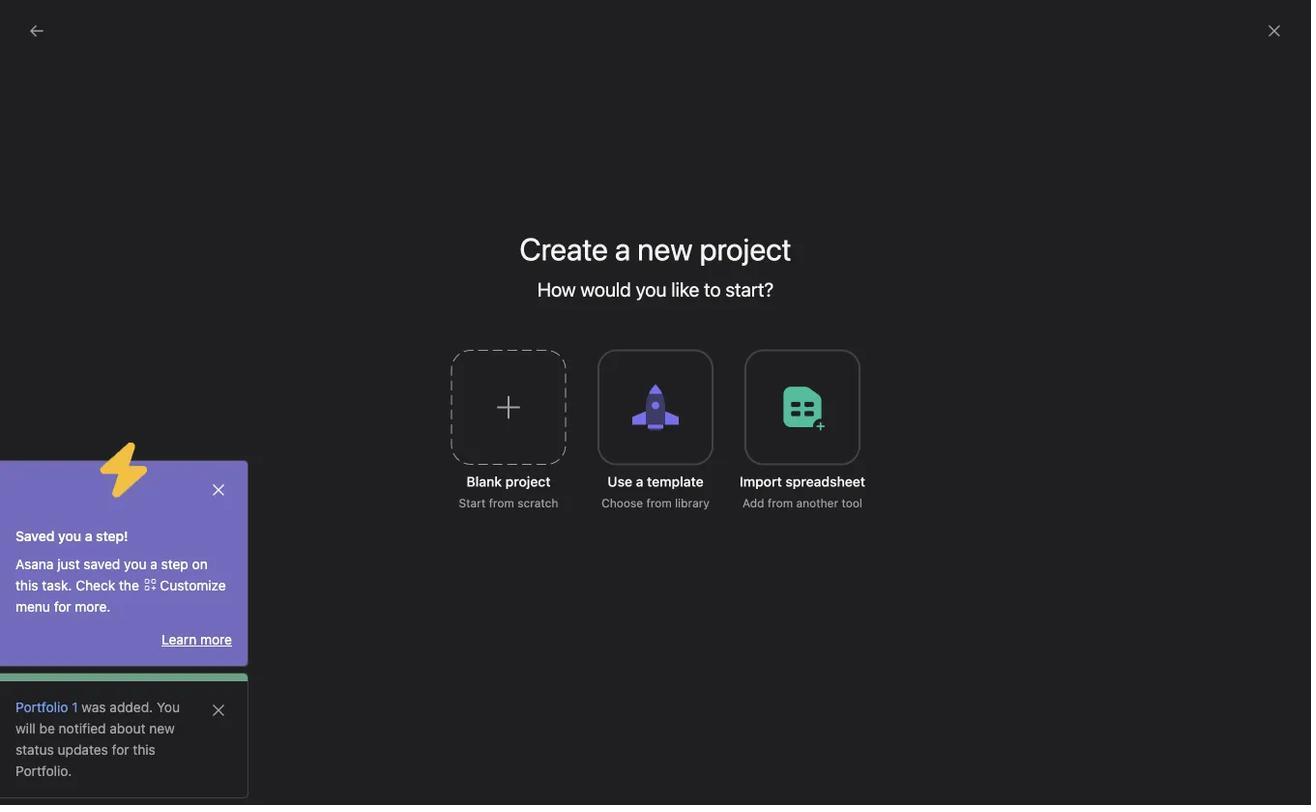 Task type: locate. For each thing, give the bounding box(es) containing it.
13 days ago
[[715, 280, 780, 293]]

my workspace
[[50, 582, 140, 598]]

0 horizontal spatial for
[[54, 599, 71, 615]]

from inside blank project start from scratch
[[489, 497, 515, 510]]

1 left was
[[72, 700, 78, 716]]

go back image
[[29, 23, 45, 39]]

was
[[82, 700, 106, 716]]

1 vertical spatial portfolio 1
[[15, 700, 78, 716]]

1 vertical spatial updates
[[58, 743, 108, 758]]

the
[[119, 578, 139, 594]]

start
[[459, 497, 486, 510]]

for down about
[[112, 743, 129, 758]]

0 vertical spatial my
[[50, 512, 69, 528]]

portfolio 1
[[50, 481, 113, 497], [15, 700, 78, 716]]

for
[[54, 599, 71, 615], [112, 743, 129, 758]]

1 my from the top
[[50, 512, 69, 528]]

0 vertical spatial updates
[[714, 245, 758, 259]]

13
[[715, 280, 728, 293]]

my
[[50, 512, 69, 528], [50, 582, 69, 598]]

1 horizontal spatial from
[[647, 497, 672, 510]]

status
[[15, 743, 54, 758]]

my down just
[[50, 582, 69, 598]]

would
[[581, 278, 632, 301]]

1 vertical spatial my
[[50, 582, 69, 598]]

portfolio 1 up first
[[50, 481, 113, 497]]

portfolio 1 link up "be"
[[15, 700, 78, 716]]

a
[[615, 231, 631, 267], [636, 474, 644, 490], [85, 529, 92, 545], [150, 557, 158, 573]]

portfolio down project1
[[50, 481, 103, 497]]

use
[[608, 474, 633, 490]]

for inside was added. you will be notified about new status updates for this portfolio.
[[112, 743, 129, 758]]

2 vertical spatial you
[[124, 557, 147, 573]]

how
[[538, 278, 576, 301]]

0 vertical spatial for
[[54, 599, 71, 615]]

from right 'add'
[[768, 497, 793, 510]]

1 vertical spatial portfolio 1 link
[[15, 700, 78, 716]]

customize menu for more.
[[15, 578, 226, 615]]

1
[[107, 481, 113, 497], [72, 700, 78, 716]]

a right use
[[636, 474, 644, 490]]

0 horizontal spatial this
[[15, 578, 38, 594]]

invite
[[54, 772, 89, 788]]

create a new project
[[520, 231, 792, 267]]

my inside teams element
[[50, 582, 69, 598]]

portfolio up "be"
[[15, 700, 68, 716]]

teams element
[[0, 540, 232, 609]]

asana just saved you a step on this task. check the
[[15, 557, 208, 594]]

you left like
[[636, 278, 667, 301]]

saved
[[15, 529, 55, 545]]

0 vertical spatial portfolio
[[50, 481, 103, 497]]

about
[[110, 721, 146, 737]]

new
[[149, 721, 175, 737]]

updates inside cell
[[714, 245, 758, 259]]

from for import
[[768, 497, 793, 510]]

you up the
[[124, 557, 147, 573]]

you down first
[[58, 529, 81, 545]]

0 horizontal spatial updates
[[58, 743, 108, 758]]

list box
[[428, 8, 892, 39]]

1 horizontal spatial for
[[112, 743, 129, 758]]

portfolio 1 link up portfolio
[[12, 474, 221, 505]]

my for my workspace
[[50, 582, 69, 598]]

0 vertical spatial you
[[636, 278, 667, 301]]

close image
[[211, 703, 226, 719]]

from down template
[[647, 497, 672, 510]]

new project
[[638, 231, 792, 267]]

cell containing on track
[[625, 269, 818, 305]]

tool
[[842, 497, 863, 510]]

hide sidebar image
[[25, 15, 41, 31]]

portfolio 1 up "be"
[[15, 700, 78, 716]]

2 horizontal spatial from
[[768, 497, 793, 510]]

this down about
[[133, 743, 156, 758]]

due date for cross-functional project plan cell
[[1010, 269, 1126, 305]]

0 vertical spatial this
[[15, 578, 38, 594]]

updates down notified
[[58, 743, 108, 758]]

0 horizontal spatial 1
[[72, 700, 78, 716]]

0 horizontal spatial you
[[58, 529, 81, 545]]

import
[[740, 474, 782, 490]]

0 horizontal spatial from
[[489, 497, 515, 510]]

portfolio 1 link
[[12, 474, 221, 505], [15, 700, 78, 716]]

2 my from the top
[[50, 582, 69, 598]]

1 vertical spatial this
[[133, 743, 156, 758]]

from down blank
[[489, 497, 515, 510]]

a down first
[[85, 529, 92, 545]]

on track
[[657, 280, 704, 293]]

a left no at the right
[[615, 231, 631, 267]]

be
[[39, 721, 55, 737]]

a left step
[[150, 557, 158, 573]]

spreadsheet
[[786, 474, 866, 490]]

from inside use a template choose from library
[[647, 497, 672, 510]]

1 horizontal spatial you
[[124, 557, 147, 573]]

1 from from the left
[[489, 497, 515, 510]]

for inside customize menu for more.
[[54, 599, 71, 615]]

learn more link
[[162, 632, 232, 648]]

row
[[256, 198, 1290, 234], [233, 233, 1312, 235], [233, 269, 1312, 306]]

my up saved you a step!
[[50, 512, 69, 528]]

menu
[[15, 599, 50, 615]]

from inside "import spreadsheet add from another tool"
[[768, 497, 793, 510]]

this
[[15, 578, 38, 594], [133, 743, 156, 758]]

task.
[[42, 578, 72, 594]]

notified
[[59, 721, 106, 737]]

from
[[489, 497, 515, 510], [647, 497, 672, 510], [768, 497, 793, 510]]

updates
[[714, 245, 758, 259], [58, 743, 108, 758]]

step!
[[96, 529, 128, 545]]

1 down project1 link
[[107, 481, 113, 497]]

library
[[675, 497, 710, 510]]

portfolio.
[[15, 764, 72, 780]]

create
[[520, 231, 608, 267]]

updates inside was added. you will be notified about new status updates for this portfolio.
[[58, 743, 108, 758]]

to start?
[[704, 278, 774, 301]]

for down task.
[[54, 599, 71, 615]]

days
[[731, 280, 757, 293]]

updates up days
[[714, 245, 758, 259]]

this inside asana just saved you a step on this task. check the
[[15, 578, 38, 594]]

cell
[[233, 234, 626, 272], [817, 234, 1011, 270], [1125, 234, 1241, 270], [233, 269, 626, 306], [625, 269, 818, 305], [817, 269, 1011, 305], [1125, 269, 1241, 305]]

3 from from the left
[[768, 497, 793, 510]]

1 horizontal spatial updates
[[714, 245, 758, 259]]

portfolio
[[50, 481, 103, 497], [15, 700, 68, 716]]

you
[[636, 278, 667, 301], [58, 529, 81, 545], [124, 557, 147, 573]]

this up menu
[[15, 578, 38, 594]]

2 from from the left
[[647, 497, 672, 510]]

a inside use a template choose from library
[[636, 474, 644, 490]]

template
[[647, 474, 704, 490]]

1 horizontal spatial this
[[133, 743, 156, 758]]

a inside asana just saved you a step on this task. check the
[[150, 557, 158, 573]]

saved
[[84, 557, 120, 573]]

learn
[[162, 632, 197, 648]]

my workspace link
[[12, 575, 221, 606]]

no recent updates
[[657, 245, 758, 259]]

1 vertical spatial for
[[112, 743, 129, 758]]

1 vertical spatial 1
[[72, 700, 78, 716]]

project1 link
[[12, 443, 221, 474]]

row containing on track
[[233, 269, 1312, 306]]

1 horizontal spatial 1
[[107, 481, 113, 497]]



Task type: vqa. For each thing, say whether or not it's contained in the screenshot.
bottom 'Close' IMAGE
yes



Task type: describe. For each thing, give the bounding box(es) containing it.
another
[[797, 497, 839, 510]]

ago
[[760, 280, 780, 293]]

0 vertical spatial portfolio 1
[[50, 481, 113, 497]]

customize
[[160, 578, 226, 594]]

team button
[[0, 548, 58, 567]]

this inside was added. you will be notified about new status updates for this portfolio.
[[133, 743, 156, 758]]

0 vertical spatial portfolio 1 link
[[12, 474, 221, 505]]

add
[[743, 497, 765, 510]]

team
[[23, 549, 58, 565]]

my first portfolio link
[[12, 505, 221, 536]]

check
[[76, 578, 115, 594]]

portfolio
[[101, 512, 154, 528]]

more
[[200, 632, 232, 648]]

you
[[157, 700, 180, 716]]

no
[[657, 245, 672, 259]]

recent
[[676, 245, 711, 259]]

invite button
[[18, 763, 102, 798]]

close image
[[1267, 23, 1283, 39]]

learn more
[[162, 632, 232, 648]]

from for blank
[[489, 497, 515, 510]]

import spreadsheet add from another tool
[[740, 474, 866, 510]]

track
[[676, 280, 704, 293]]

workspace
[[73, 582, 140, 598]]

2 horizontal spatial you
[[636, 278, 667, 301]]

blank project start from scratch
[[459, 474, 559, 510]]

1 vertical spatial you
[[58, 529, 81, 545]]

on
[[192, 557, 208, 573]]

no recent updates cell
[[625, 234, 818, 270]]

was added. you will be notified about new status updates for this portfolio.
[[15, 700, 180, 780]]

use a template choose from library
[[602, 474, 710, 510]]

you inside asana just saved you a step on this task. check the
[[124, 557, 147, 573]]

close toast image
[[211, 483, 226, 498]]

project
[[506, 474, 551, 490]]

like
[[672, 278, 700, 301]]

more.
[[75, 599, 111, 615]]

step
[[161, 557, 188, 573]]

1 vertical spatial portfolio
[[15, 700, 68, 716]]

on
[[657, 280, 673, 293]]

asana
[[15, 557, 54, 573]]

how would you like to start?
[[538, 278, 774, 301]]

project1
[[50, 450, 101, 466]]

will
[[15, 721, 36, 737]]

choose
[[602, 497, 643, 510]]

just
[[57, 557, 80, 573]]

0 vertical spatial 1
[[107, 481, 113, 497]]

my for my first portfolio
[[50, 512, 69, 528]]

added.
[[110, 700, 153, 716]]

first
[[73, 512, 97, 528]]

scratch
[[518, 497, 559, 510]]

blank
[[467, 474, 502, 490]]

my first portfolio
[[50, 512, 154, 528]]

saved you a step!
[[15, 529, 128, 545]]

no recent updates row
[[233, 234, 1312, 272]]



